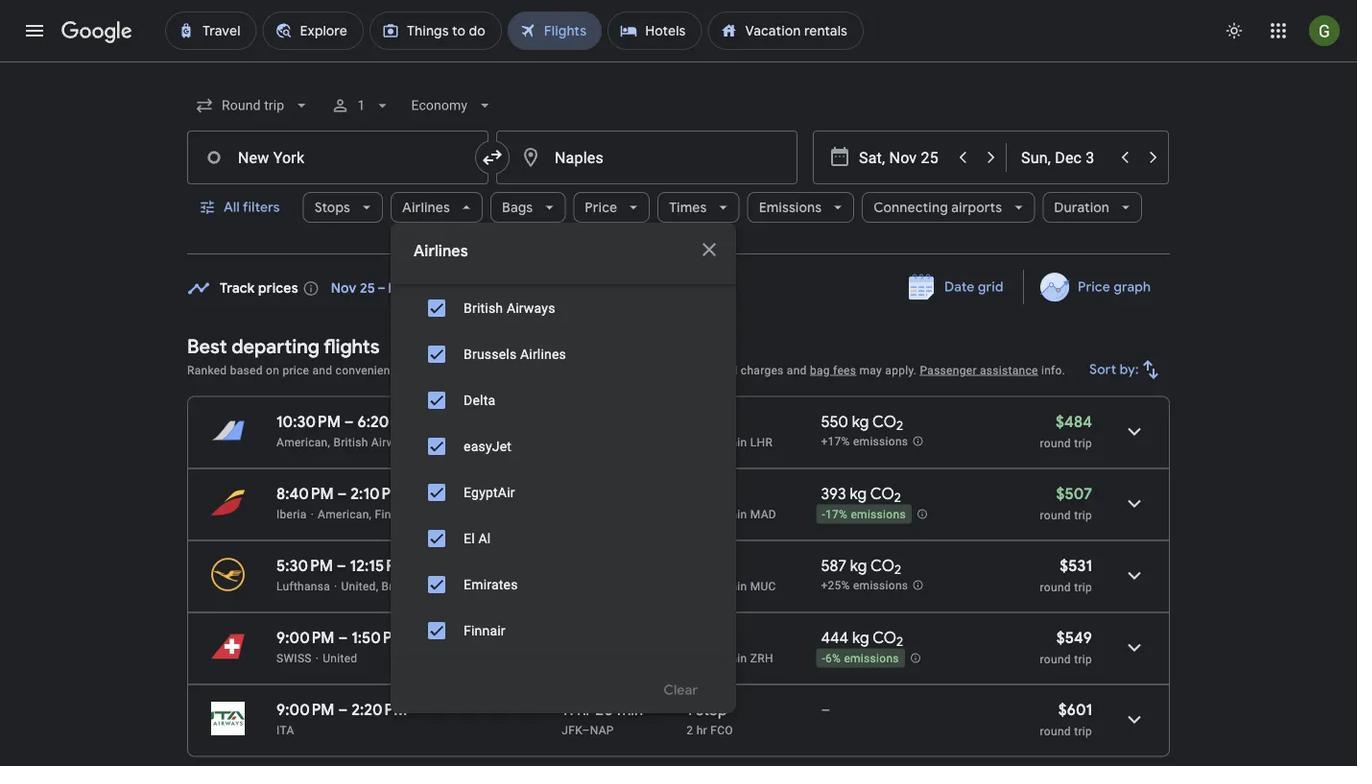Task type: describe. For each thing, give the bounding box(es) containing it.
close dialog image
[[698, 238, 721, 261]]

sort
[[1090, 361, 1117, 378]]

6%
[[826, 652, 841, 665]]

1:50 pm
[[351, 628, 406, 648]]

el
[[464, 530, 475, 546]]

1 horizontal spatial brussels
[[464, 346, 517, 362]]

2 for 393
[[894, 490, 901, 506]]

+17%
[[821, 435, 850, 449]]

$507
[[1056, 484, 1092, 504]]

convenience
[[336, 363, 403, 377]]

round for $601
[[1040, 724, 1071, 738]]

601 US dollars text field
[[1059, 700, 1092, 720]]

egyptair
[[464, 484, 515, 500]]

assistance
[[980, 363, 1038, 377]]

trip for $484
[[1074, 436, 1092, 450]]

1 hr 40 min mad
[[687, 507, 777, 521]]

austrian only image
[[637, 239, 713, 285]]

swiss
[[276, 651, 312, 665]]

best
[[187, 334, 227, 359]]

hr for 1 hr 25 min zrh
[[697, 651, 707, 665]]

– inside 11 hr 20 min jfk – nap
[[582, 723, 590, 737]]

nap inside 11 hr 20 min jfk – nap
[[590, 723, 614, 737]]

– down 6%
[[821, 700, 830, 720]]

531 US dollars text field
[[1060, 556, 1092, 576]]

5:30 pm – 12:15 pm
[[276, 556, 409, 576]]

Departure text field
[[859, 132, 948, 183]]

507 US dollars text field
[[1056, 484, 1092, 504]]

jfk – nap
[[562, 651, 614, 665]]

10:30 pm
[[276, 412, 341, 432]]

Departure time: 9:00 PM. text field
[[276, 628, 335, 648]]

prices
[[436, 363, 469, 377]]

8:40 pm
[[276, 484, 334, 504]]

$531
[[1060, 556, 1092, 576]]

1 hr 25 min zrh
[[687, 651, 774, 665]]

trip for $549
[[1074, 652, 1092, 666]]

dates
[[537, 280, 573, 297]]

american, british airways
[[276, 435, 414, 449]]

best departing flights main content
[[187, 270, 1170, 766]]

all
[[224, 199, 240, 216]]

Return text field
[[1021, 132, 1110, 183]]

444 kg co 2
[[821, 628, 904, 650]]

Departure time: 10:30 PM. text field
[[276, 412, 341, 432]]

connecting airports
[[874, 199, 1003, 216]]

$484 round trip
[[1040, 412, 1092, 450]]

1 jfk from the top
[[562, 651, 582, 665]]

17%
[[826, 508, 848, 521]]

leaves john f. kennedy international airport at 5:30 pm on saturday, november 25 and arrives at naples international airport at 12:15 pm on sunday, november 26. element
[[276, 556, 418, 576]]

leaves john f. kennedy international airport at 8:40 pm on saturday, november 25 and arrives at naples international airport at 2:10 pm on sunday, november 26. element
[[276, 484, 414, 504]]

fco
[[711, 723, 733, 737]]

- for 393
[[822, 508, 826, 521]]

operated
[[423, 507, 472, 521]]

stops
[[315, 199, 350, 216]]

bags button
[[491, 184, 566, 230]]

round for $549
[[1040, 652, 1071, 666]]

grid
[[978, 278, 1004, 296]]

0 vertical spatial airways
[[507, 300, 555, 316]]

2 and from the left
[[787, 363, 807, 377]]

airlines down airlines popup button
[[414, 241, 468, 261]]

layover (1 of 1) is a 3 hr 20 min layover at munich international airport in munich. element
[[687, 578, 812, 594]]

20 for 11
[[596, 700, 614, 720]]

2 for 550
[[897, 418, 903, 434]]

passenger
[[920, 363, 977, 377]]

1 stop flight. element
[[687, 700, 727, 722]]

– for 12:15 pm
[[337, 556, 346, 576]]

stop
[[696, 700, 727, 720]]

track
[[220, 280, 255, 297]]

1 stop 2 hr fco
[[687, 700, 733, 737]]

10:30 pm – 6:20 pm 1
[[276, 412, 423, 432]]

price graph
[[1078, 278, 1151, 296]]

co for 587
[[871, 556, 895, 576]]

hr inside 1 stop 2 hr fco
[[697, 723, 707, 737]]

emissions
[[759, 199, 822, 216]]

25
[[711, 651, 724, 665]]

Departure time: 9:00 PM. text field
[[276, 700, 335, 720]]

587
[[821, 556, 847, 576]]

charges
[[741, 363, 784, 377]]

$549
[[1057, 628, 1092, 648]]

prices include required taxes + fees for 1 adult. optional charges and bag fees may apply. passenger assistance
[[436, 363, 1038, 377]]

none search field containing airlines
[[187, 83, 1170, 713]]

4
[[687, 435, 693, 449]]

20 for 3
[[711, 579, 724, 593]]

6:20 pm
[[358, 412, 414, 432]]

9:00 pm – 1:50 pm
[[276, 628, 406, 648]]

change appearance image
[[1212, 8, 1258, 54]]

price for price
[[585, 199, 618, 216]]

leaves john f. kennedy international airport at 9:00 pm on saturday, november 25 and arrives at naples international airport at 1:50 pm on sunday, november 26. element
[[276, 628, 415, 648]]

Arrival time: 6:20 PM on  Sunday, November 26. text field
[[358, 412, 423, 432]]

min inside 11 hr 20 min jfk – nap
[[618, 700, 643, 720]]

airlines inside best departing flights main content
[[431, 579, 472, 593]]

1 nap from the top
[[590, 651, 614, 665]]

emissions down 444 kg co 2
[[844, 652, 899, 665]]

adult.
[[659, 363, 689, 377]]

el al
[[464, 530, 491, 546]]

Arrival time: 2:20 PM on  Sunday, November 26. text field
[[351, 700, 417, 720]]

 image for 9:00 pm
[[316, 651, 319, 665]]

kg for 550
[[852, 412, 869, 432]]

-17% emissions
[[822, 508, 906, 521]]

$507 round trip
[[1040, 484, 1092, 522]]

12:15 pm
[[350, 556, 409, 576]]

9:00 pm for 9:00 pm – 1:50 pm
[[276, 628, 335, 648]]

easyjet
[[464, 438, 512, 454]]

bags
[[502, 199, 533, 216]]

2:10 pm
[[351, 484, 405, 504]]

muc
[[751, 579, 776, 593]]

444
[[821, 628, 849, 648]]

trip for $531
[[1074, 580, 1092, 594]]

$531 round trip
[[1040, 556, 1092, 594]]

flight details. leaves john f. kennedy international airport at 8:40 pm on saturday, november 25 and arrives at naples international airport at 2:10 pm on sunday, november 26. image
[[1112, 480, 1158, 527]]

0 vertical spatial +
[[594, 363, 601, 377]]

bag
[[810, 363, 830, 377]]

9:00 pm for 9:00 pm – 2:20 pm + 1
[[276, 700, 335, 720]]

sort by: button
[[1082, 347, 1170, 393]]

40
[[711, 507, 724, 521]]

for
[[631, 363, 646, 377]]

date
[[945, 278, 975, 296]]

flight details. leaves john f. kennedy international airport at 9:00 pm on saturday, november 25 and arrives at naples international airport at 2:20 pm on sunday, november 26. image
[[1112, 696, 1158, 743]]

4 hr 10 min lhr
[[687, 435, 773, 449]]

co for 550
[[873, 412, 897, 432]]

mad
[[751, 507, 777, 521]]

+25%
[[821, 579, 850, 593]]

all filters
[[224, 199, 280, 216]]

jfk inside 11 hr 20 min jfk – nap
[[562, 723, 582, 737]]

0 vertical spatial british
[[464, 300, 503, 316]]

prices
[[258, 280, 298, 297]]

airlines inside popup button
[[402, 199, 450, 216]]

587 kg co 2
[[821, 556, 902, 578]]

lufthansa
[[276, 579, 330, 593]]

kg for 444
[[852, 628, 869, 648]]

leaves john f. kennedy international airport at 9:00 pm on saturday, november 25 and arrives at naples international airport at 2:20 pm on sunday, november 26. element
[[276, 700, 417, 720]]

3 inside find the best price region
[[417, 280, 425, 297]]

united
[[323, 651, 357, 665]]

sort by:
[[1090, 361, 1140, 378]]

airports
[[952, 199, 1003, 216]]



Task type: vqa. For each thing, say whether or not it's contained in the screenshot.
round associated with $507
yes



Task type: locate. For each thing, give the bounding box(es) containing it.
apply.
[[885, 363, 917, 377]]

fees right bag in the top of the page
[[833, 363, 857, 377]]

layover (1 of 1) is a 1 hr 25 min layover at zurich airport in zürich. element
[[687, 650, 812, 666]]

hr right 11
[[577, 700, 592, 720]]

co up -6% emissions
[[873, 628, 897, 648]]

5 round from the top
[[1040, 724, 1071, 738]]

None field
[[187, 88, 319, 123], [404, 88, 502, 123], [187, 88, 319, 123], [404, 88, 502, 123]]

kg inside the "393 kg co 2"
[[850, 484, 867, 504]]

and
[[312, 363, 332, 377], [787, 363, 807, 377]]

round down $484 at bottom
[[1040, 436, 1071, 450]]

1 vertical spatial finnair
[[464, 623, 506, 638]]

2 iberia from the left
[[491, 507, 521, 521]]

graph
[[1114, 278, 1151, 296]]

airlines down el
[[431, 579, 472, 593]]

1 inside 'popup button'
[[357, 97, 365, 113]]

9:00 pm
[[276, 628, 335, 648], [276, 700, 335, 720]]

price for price graph
[[1078, 278, 1110, 296]]

round down $549
[[1040, 652, 1071, 666]]

hr right 4
[[697, 435, 707, 449]]

brussels inside best departing flights main content
[[382, 579, 428, 593]]

departing
[[232, 334, 320, 359]]

– up american, finnair
[[338, 484, 347, 504]]

round inside $531 round trip
[[1040, 580, 1071, 594]]

filters
[[243, 199, 280, 216]]

flight details. leaves john f. kennedy international airport at 5:30 pm on saturday, november 25 and arrives at naples international airport at 12:15 pm on sunday, november 26. image
[[1112, 552, 1158, 599]]

price inside popup button
[[585, 199, 618, 216]]

0 horizontal spatial fees
[[604, 363, 628, 377]]

british inside best departing flights main content
[[334, 435, 368, 449]]

0 vertical spatial brussels
[[464, 346, 517, 362]]

trip down $484 at bottom
[[1074, 436, 1092, 450]]

min for 393
[[727, 507, 747, 521]]

based
[[230, 363, 263, 377]]

1 vertical spatial nap
[[590, 723, 614, 737]]

layover (1 of 1) is a 1 hr 40 min layover at adolfo suárez madrid–barajas airport in madrid. element
[[687, 506, 812, 522]]

flights
[[324, 334, 380, 359]]

– up american, british airways
[[344, 412, 354, 432]]

2 round from the top
[[1040, 508, 1071, 522]]

2:20 pm
[[351, 700, 407, 720]]

– down the total duration 11 hr 20 min. element
[[582, 723, 590, 737]]

0 horizontal spatial finnair
[[375, 507, 412, 521]]

trip inside '$507 round trip'
[[1074, 508, 1092, 522]]

3
[[417, 280, 425, 297], [687, 579, 693, 593]]

price graph button
[[1028, 270, 1166, 304]]

finnair down emirates on the bottom left
[[464, 623, 506, 638]]

fees left for
[[604, 363, 628, 377]]

operated by iberia express
[[423, 507, 567, 521]]

549 US dollars text field
[[1057, 628, 1092, 648]]

Arrival time: 12:15 PM on  Sunday, November 26. text field
[[350, 556, 418, 576]]

delta
[[464, 392, 496, 408]]

connecting
[[874, 199, 948, 216]]

0 vertical spatial 3
[[417, 280, 425, 297]]

None text field
[[496, 131, 798, 184]]

kg up -6% emissions
[[852, 628, 869, 648]]

american, for american, british airways
[[276, 435, 330, 449]]

co up -17% emissions
[[870, 484, 894, 504]]

brussels airlines
[[464, 346, 566, 362]]

2 fees from the left
[[833, 363, 857, 377]]

0 horizontal spatial brussels
[[382, 579, 428, 593]]

2 up -6% emissions
[[897, 634, 904, 650]]

0 vertical spatial 9:00 pm
[[276, 628, 335, 648]]

flight details. leaves john f. kennedy international airport at 10:30 pm on saturday, november 25 and arrives at naples international airport at 6:20 pm on sunday, november 26. image
[[1112, 408, 1158, 455]]

– for 1:50 pm
[[338, 628, 348, 648]]

– for 2:20 pm
[[338, 700, 348, 720]]

british airways
[[464, 300, 555, 316]]

550 kg co 2
[[821, 412, 903, 434]]

1 and from the left
[[312, 363, 332, 377]]

min for 587
[[727, 579, 747, 593]]

1 horizontal spatial price
[[1078, 278, 1110, 296]]

4 round from the top
[[1040, 652, 1071, 666]]

ranked based on price and convenience
[[187, 363, 403, 377]]

finnair
[[375, 507, 412, 521], [464, 623, 506, 638]]

british down austrian
[[464, 300, 503, 316]]

2 jfk from the top
[[562, 723, 582, 737]]

by:
[[1120, 361, 1140, 378]]

2 - from the top
[[822, 652, 826, 665]]

round inside $601 round trip
[[1040, 724, 1071, 738]]

None text field
[[187, 131, 489, 184]]

hr left 25 at the right of page
[[697, 651, 707, 665]]

1 vertical spatial 3
[[687, 579, 693, 593]]

round inside '$507 round trip'
[[1040, 508, 1071, 522]]

emirates
[[464, 576, 518, 592]]

– up 11 hr 20 min jfk – nap
[[582, 651, 590, 665]]

emissions down the "393 kg co 2"
[[851, 508, 906, 521]]

loading results progress bar
[[0, 61, 1357, 65]]

2 inside 1 stop 2 hr fco
[[687, 723, 693, 737]]

1 vertical spatial 20
[[596, 700, 614, 720]]

british
[[464, 300, 503, 316], [334, 435, 368, 449]]

+ right taxes
[[594, 363, 601, 377]]

2 trip from the top
[[1074, 508, 1092, 522]]

20 left the muc
[[711, 579, 724, 593]]

optional
[[693, 363, 738, 377]]

0 horizontal spatial +
[[407, 700, 413, 712]]

nap up the total duration 11 hr 20 min. element
[[590, 651, 614, 665]]

0 horizontal spatial iberia
[[276, 507, 307, 521]]

emissions
[[853, 435, 909, 449], [851, 508, 906, 521], [853, 579, 909, 593], [844, 652, 899, 665]]

hr for 1 hr 40 min mad
[[697, 507, 707, 521]]

2 9:00 pm from the top
[[276, 700, 335, 720]]

co inside 550 kg co 2
[[873, 412, 897, 432]]

1 vertical spatial +
[[407, 700, 413, 712]]

9:00 pm – 2:20 pm + 1
[[276, 700, 417, 720]]

any
[[508, 280, 533, 297]]

find the best price region
[[187, 270, 1170, 320]]

2
[[897, 418, 903, 434], [894, 490, 901, 506], [895, 562, 902, 578], [897, 634, 904, 650], [687, 723, 693, 737]]

550
[[821, 412, 849, 432]]

1 inside 1 stop 2 hr fco
[[687, 700, 693, 720]]

20 right 11
[[596, 700, 614, 720]]

4 trip from the top
[[1074, 652, 1092, 666]]

1 inside the 10:30 pm – 6:20 pm 1
[[419, 412, 423, 424]]

and left bag in the top of the page
[[787, 363, 807, 377]]

nap down the total duration 11 hr 20 min. element
[[590, 723, 614, 737]]

kg for 587
[[850, 556, 867, 576]]

2 for 444
[[897, 634, 904, 650]]

american, for american, finnair
[[318, 507, 372, 521]]

0 vertical spatial -
[[822, 508, 826, 521]]

nov
[[331, 280, 357, 297]]

airways inside best departing flights main content
[[371, 435, 414, 449]]

times button
[[658, 184, 740, 230]]

trip
[[1074, 436, 1092, 450], [1074, 508, 1092, 522], [1074, 580, 1092, 594], [1074, 652, 1092, 666], [1074, 724, 1092, 738]]

393
[[821, 484, 846, 504]]

airways
[[507, 300, 555, 316], [371, 435, 414, 449]]

1 vertical spatial brussels
[[382, 579, 428, 593]]

trip inside the $484 round trip
[[1074, 436, 1092, 450]]

1 horizontal spatial iberia
[[491, 507, 521, 521]]

1 vertical spatial airways
[[371, 435, 414, 449]]

Arrival time: 2:10 PM on  Sunday, November 26. text field
[[351, 484, 414, 504]]

airways down arrival time: 6:20 pm on  sunday, november 26. 'text field'
[[371, 435, 414, 449]]

20 inside layover (1 of 1) is a 3 hr 20 min layover at munich international airport in munich. element
[[711, 579, 724, 593]]

date grid
[[945, 278, 1004, 296]]

trip down $549
[[1074, 652, 1092, 666]]

jfk down 11
[[562, 723, 582, 737]]

1 vertical spatial jfk
[[562, 723, 582, 737]]

1 fees from the left
[[604, 363, 628, 377]]

- for 444
[[822, 652, 826, 665]]

jfk up 11
[[562, 651, 582, 665]]

iberia only image
[[637, 654, 713, 700]]

co inside the "393 kg co 2"
[[870, 484, 894, 504]]

1 vertical spatial 9:00 pm
[[276, 700, 335, 720]]

express
[[524, 507, 567, 521]]

9:00 pm up swiss at the bottom left of the page
[[276, 628, 335, 648]]

 image left united
[[316, 651, 319, 665]]

round for $507
[[1040, 508, 1071, 522]]

1
[[357, 97, 365, 113], [649, 363, 656, 377], [419, 412, 423, 424], [687, 507, 693, 521], [687, 651, 693, 665], [413, 700, 417, 712], [687, 700, 693, 720]]

0 vertical spatial american,
[[276, 435, 330, 449]]

hr left the muc
[[697, 579, 707, 593]]

0 horizontal spatial 3
[[417, 280, 425, 297]]

1 button
[[323, 83, 400, 129]]

1 iberia from the left
[[276, 507, 307, 521]]

0 vertical spatial finnair
[[375, 507, 412, 521]]

 image down 8:40 pm
[[311, 507, 314, 521]]

$549 round trip
[[1040, 628, 1092, 666]]

total duration 11 hr 20 min. element
[[562, 700, 687, 722]]

leaves john f. kennedy international airport at 10:30 pm on saturday, november 25 and arrives at naples international airport at 6:20 pm on sunday, november 26. element
[[276, 412, 423, 432]]

hr for 4 hr 10 min lhr
[[697, 435, 707, 449]]

kg for 393
[[850, 484, 867, 504]]

1 inside 9:00 pm – 2:20 pm + 1
[[413, 700, 417, 712]]

– for nap
[[582, 651, 590, 665]]

trip down $531 text field
[[1074, 580, 1092, 594]]

american, down 10:30 pm
[[276, 435, 330, 449]]

1 horizontal spatial +
[[594, 363, 601, 377]]

min for 550
[[727, 435, 747, 449]]

best departing flights
[[187, 334, 380, 359]]

– up united
[[338, 628, 348, 648]]

20 inside 11 hr 20 min jfk – nap
[[596, 700, 614, 720]]

price
[[585, 199, 618, 216], [1078, 278, 1110, 296]]

1 horizontal spatial british
[[464, 300, 503, 316]]

main menu image
[[23, 19, 46, 42]]

1 horizontal spatial  image
[[316, 651, 319, 665]]

 image
[[311, 507, 314, 521], [316, 651, 319, 665]]

None search field
[[187, 83, 1170, 713]]

2 down 1 stop flight. element
[[687, 723, 693, 737]]

0 vertical spatial  image
[[311, 507, 314, 521]]

0 horizontal spatial  image
[[311, 507, 314, 521]]

1 vertical spatial -
[[822, 652, 826, 665]]

$601 round trip
[[1040, 700, 1092, 738]]

required
[[515, 363, 559, 377]]

finnair down arrival time: 2:10 pm on  sunday, november 26. text field
[[375, 507, 412, 521]]

trip inside $531 round trip
[[1074, 580, 1092, 594]]

trip down $601
[[1074, 724, 1092, 738]]

co up +17% emissions
[[873, 412, 897, 432]]

stops button
[[303, 184, 383, 230]]

+ inside 9:00 pm – 2:20 pm + 1
[[407, 700, 413, 712]]

– for 2:10 pm
[[338, 484, 347, 504]]

date grid button
[[895, 270, 1019, 304]]

min right 11
[[618, 700, 643, 720]]

0 vertical spatial 20
[[711, 579, 724, 593]]

3 left the muc
[[687, 579, 693, 593]]

25 – dec
[[360, 280, 414, 297]]

kg inside 550 kg co 2
[[852, 412, 869, 432]]

0 horizontal spatial british
[[334, 435, 368, 449]]

– for 6:20 pm
[[344, 412, 354, 432]]

iberia right by
[[491, 507, 521, 521]]

learn more about tracked prices image
[[302, 280, 319, 297]]

5:30 pm
[[276, 556, 333, 576]]

passenger assistance button
[[920, 363, 1038, 377]]

round inside the $484 round trip
[[1040, 436, 1071, 450]]

kg up the +25% emissions
[[850, 556, 867, 576]]

trip for $601
[[1074, 724, 1092, 738]]

may
[[860, 363, 882, 377]]

2 up the +25% emissions
[[895, 562, 902, 578]]

layover (1 of 1) is a 2 hr layover at leonardo da vinci–fiumicino airport in rome. element
[[687, 722, 812, 738]]

 image for 8:40 pm
[[311, 507, 314, 521]]

price button
[[573, 184, 650, 230]]

0 vertical spatial nap
[[590, 651, 614, 665]]

kg up -17% emissions
[[850, 484, 867, 504]]

2 inside 444 kg co 2
[[897, 634, 904, 650]]

price right bags popup button
[[585, 199, 618, 216]]

price left the graph
[[1078, 278, 1110, 296]]

1 horizontal spatial 3
[[687, 579, 693, 593]]

1 9:00 pm from the top
[[276, 628, 335, 648]]

2 for 587
[[895, 562, 902, 578]]

1 horizontal spatial airways
[[507, 300, 555, 316]]

11 hr 20 min jfk – nap
[[562, 700, 643, 737]]

hr for 11 hr 20 min jfk – nap
[[577, 700, 592, 720]]

3 right 25 – dec
[[417, 280, 425, 297]]

round inside $549 round trip
[[1040, 652, 1071, 666]]

hr left 40
[[697, 507, 707, 521]]

nov 25 – dec 3
[[331, 280, 425, 297]]

any dates
[[508, 280, 573, 297]]

2 up -17% emissions
[[894, 490, 901, 506]]

emissions down 587 kg co 2
[[853, 579, 909, 593]]

min right 10
[[727, 435, 747, 449]]

+
[[594, 363, 601, 377], [407, 700, 413, 712]]

american, down the leaves john f. kennedy international airport at 8:40 pm on saturday, november 25 and arrives at naples international airport at 2:10 pm on sunday, november 26. element
[[318, 507, 372, 521]]

Departure time: 5:30 PM. text field
[[276, 556, 333, 576]]

hr for 3 hr 20 min muc
[[697, 579, 707, 593]]

min left the muc
[[727, 579, 747, 593]]

0 horizontal spatial and
[[312, 363, 332, 377]]

1 horizontal spatial fees
[[833, 363, 857, 377]]

1 vertical spatial american,
[[318, 507, 372, 521]]

11
[[562, 700, 574, 720]]

484 US dollars text field
[[1056, 412, 1092, 432]]

iberia down 8:40 pm
[[276, 507, 307, 521]]

10
[[711, 435, 724, 449]]

Departure time: 8:40 PM. text field
[[276, 484, 334, 504]]

trip for $507
[[1074, 508, 1092, 522]]

zrh
[[751, 651, 774, 665]]

0 horizontal spatial 20
[[596, 700, 614, 720]]

brussels down "arrival time: 12:15 pm on  sunday, november 26." text box
[[382, 579, 428, 593]]

2 up +17% emissions
[[897, 418, 903, 434]]

Arrival time: 1:50 PM on  Sunday, November 26. text field
[[351, 628, 415, 648]]

fees
[[604, 363, 628, 377], [833, 363, 857, 377]]

3 round from the top
[[1040, 580, 1071, 594]]

0 horizontal spatial price
[[585, 199, 618, 216]]

trip inside $549 round trip
[[1074, 652, 1092, 666]]

hr inside 11 hr 20 min jfk – nap
[[577, 700, 592, 720]]

price inside button
[[1078, 278, 1110, 296]]

co up the +25% emissions
[[871, 556, 895, 576]]

+ down 1:50 pm text box
[[407, 700, 413, 712]]

trip down $507
[[1074, 508, 1092, 522]]

round for $531
[[1040, 580, 1071, 594]]

emissions down 550 kg co 2
[[853, 435, 909, 449]]

british down the 10:30 pm – 6:20 pm 1
[[334, 435, 368, 449]]

- down 393 on the right bottom of the page
[[822, 508, 826, 521]]

- down 444
[[822, 652, 826, 665]]

co for 393
[[870, 484, 894, 504]]

include
[[473, 363, 512, 377]]

and right price
[[312, 363, 332, 377]]

1 vertical spatial price
[[1078, 278, 1110, 296]]

1 vertical spatial  image
[[316, 651, 319, 665]]

0 horizontal spatial airways
[[371, 435, 414, 449]]

round for $484
[[1040, 436, 1071, 450]]

round down $601
[[1040, 724, 1071, 738]]

on
[[266, 363, 279, 377]]

duration button
[[1043, 184, 1142, 230]]

brussels up include
[[464, 346, 517, 362]]

1 horizontal spatial and
[[787, 363, 807, 377]]

8:40 pm – 2:10 pm
[[276, 484, 405, 504]]

round down $531 text field
[[1040, 580, 1071, 594]]

swap origin and destination. image
[[481, 146, 504, 169]]

learn more about ranking image
[[407, 361, 424, 379]]

min right 40
[[727, 507, 747, 521]]

co for 444
[[873, 628, 897, 648]]

9:00 pm up the ita
[[276, 700, 335, 720]]

1 horizontal spatial finnair
[[464, 623, 506, 638]]

min right 25 at the right of page
[[727, 651, 747, 665]]

by
[[475, 507, 487, 521]]

1 trip from the top
[[1074, 436, 1092, 450]]

co inside 444 kg co 2
[[873, 628, 897, 648]]

kg inside 587 kg co 2
[[850, 556, 867, 576]]

airlines up required
[[520, 346, 566, 362]]

finnair inside best departing flights main content
[[375, 507, 412, 521]]

5 trip from the top
[[1074, 724, 1092, 738]]

round down $507
[[1040, 508, 1071, 522]]

kg up +17% emissions
[[852, 412, 869, 432]]

2 nap from the top
[[590, 723, 614, 737]]

$601
[[1059, 700, 1092, 720]]

1 - from the top
[[822, 508, 826, 521]]

bag fees button
[[810, 363, 857, 377]]

– up united,
[[337, 556, 346, 576]]

1 vertical spatial british
[[334, 435, 368, 449]]

trip inside $601 round trip
[[1074, 724, 1092, 738]]

airlines button
[[391, 184, 483, 230]]

1 round from the top
[[1040, 436, 1071, 450]]

1 horizontal spatial 20
[[711, 579, 724, 593]]

connecting airports button
[[862, 184, 1035, 230]]

layover (1 of 1) is a 4 hr 10 min layover at heathrow airport in london. element
[[687, 434, 812, 450]]

0 vertical spatial jfk
[[562, 651, 582, 665]]

2 inside 587 kg co 2
[[895, 562, 902, 578]]

co inside 587 kg co 2
[[871, 556, 895, 576]]

kg inside 444 kg co 2
[[852, 628, 869, 648]]

airlines
[[402, 199, 450, 216], [414, 241, 468, 261], [520, 346, 566, 362], [431, 579, 472, 593]]

0 vertical spatial price
[[585, 199, 618, 216]]

track prices
[[220, 280, 298, 297]]

times
[[669, 199, 707, 216]]

2 inside 550 kg co 2
[[897, 418, 903, 434]]

min
[[727, 435, 747, 449], [727, 507, 747, 521], [727, 579, 747, 593], [727, 651, 747, 665], [618, 700, 643, 720]]

airways down any dates
[[507, 300, 555, 316]]

3 trip from the top
[[1074, 580, 1092, 594]]

taxes
[[562, 363, 591, 377]]

-
[[822, 508, 826, 521], [822, 652, 826, 665]]

2 inside the "393 kg co 2"
[[894, 490, 901, 506]]

united,
[[341, 579, 379, 593]]

airlines right stops popup button
[[402, 199, 450, 216]]

co
[[873, 412, 897, 432], [870, 484, 894, 504], [871, 556, 895, 576], [873, 628, 897, 648]]

hr down 1 stop flight. element
[[697, 723, 707, 737]]

flight details. leaves john f. kennedy international airport at 9:00 pm on saturday, november 25 and arrives at naples international airport at 1:50 pm on sunday, november 26. image
[[1112, 624, 1158, 671]]

– left 2:20 pm
[[338, 700, 348, 720]]



